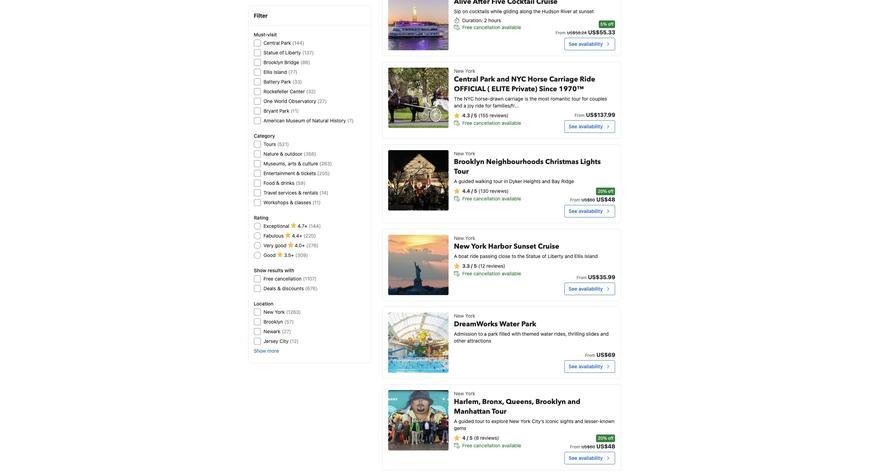 Task type: vqa. For each thing, say whether or not it's contained in the screenshot.


Task type: locate. For each thing, give the bounding box(es) containing it.
a left walking
[[454, 178, 457, 184]]

5 left (8
[[470, 435, 473, 441]]

free cancellation available down 3.3 / 5 (12 reviews)
[[462, 271, 521, 277]]

show inside button
[[254, 348, 266, 354]]

1 vertical spatial tour
[[493, 178, 503, 184]]

the inside new york central park and nyc horse carriage ride official ( elite private) since 1970™ the nyc horse-drawn carriage is the most romantic tour for couples and a joy ride for families/fr...
[[530, 96, 537, 102]]

city's
[[532, 418, 544, 424]]

6 see from the top
[[569, 455, 577, 461]]

reviews) for close
[[487, 263, 505, 269]]

2 vertical spatial off
[[608, 436, 614, 441]]

tour up explore
[[492, 407, 507, 416]]

tour
[[454, 167, 469, 176], [492, 407, 507, 416]]

a inside new york brooklyn neighbourhoods christmas lights tour a guided walking tour in dyker heights and bay ridge
[[454, 178, 457, 184]]

sip on cocktails while gliding along the hudson river at sunset
[[454, 8, 594, 14]]

of left natural
[[306, 118, 311, 124]]

20% for harlem, bronx, queens, brooklyn and manhattan tour
[[598, 436, 607, 441]]

0 horizontal spatial tour
[[454, 167, 469, 176]]

5 see from the top
[[569, 364, 577, 369]]

0 horizontal spatial to
[[478, 331, 483, 337]]

park inside new york dreamworks water park admission to a park filled with themed water rides, thrilling slides and other attractions
[[521, 320, 536, 329]]

5 left (130
[[474, 188, 477, 194]]

4 see from the top
[[569, 286, 577, 292]]

new inside new york brooklyn neighbourhoods christmas lights tour a guided walking tour in dyker heights and bay ridge
[[454, 151, 464, 156]]

reviews) right (8
[[480, 435, 499, 441]]

show for show results with
[[254, 268, 266, 273]]

0 vertical spatial guided
[[459, 178, 474, 184]]

from left us$69
[[585, 353, 595, 358]]

1 see availability from the top
[[569, 41, 603, 47]]

5 see availability from the top
[[569, 364, 603, 369]]

free cancellation available for central park and nyc horse carriage ride official ( elite private) since 1970™
[[462, 120, 521, 126]]

for left the couples
[[582, 96, 588, 102]]

available for brooklyn neighbourhoods christmas lights tour
[[502, 196, 521, 202]]

1 vertical spatial for
[[485, 103, 492, 109]]

4.4+ (220)
[[292, 233, 316, 239]]

2 vertical spatial a
[[454, 418, 457, 424]]

york inside new york brooklyn neighbourhoods christmas lights tour a guided walking tour in dyker heights and bay ridge
[[465, 151, 475, 156]]

20% off from us$60 us$48 down ridge
[[570, 189, 615, 203]]

boat
[[459, 253, 469, 259]]

3 availability from the top
[[579, 208, 603, 214]]

1 vertical spatial central
[[454, 75, 478, 84]]

reviews) down in
[[490, 188, 509, 194]]

nyc
[[511, 75, 526, 84], [464, 96, 474, 102]]

rockefeller
[[264, 88, 288, 94]]

4.0+
[[295, 243, 305, 248]]

island inside new york new york harbor sunset cruise a boat ride passing close to the statue of liberty and ellis island
[[585, 253, 598, 259]]

to up attractions
[[478, 331, 483, 337]]

1 horizontal spatial to
[[486, 418, 490, 424]]

museum
[[286, 118, 305, 124]]

liberty inside new york new york harbor sunset cruise a boat ride passing close to the statue of liberty and ellis island
[[548, 253, 563, 259]]

1 vertical spatial (144)
[[309, 223, 321, 229]]

harbor
[[488, 242, 512, 251]]

entertainment
[[264, 170, 295, 176]]

1 horizontal spatial a
[[484, 331, 487, 337]]

us$58.24
[[567, 30, 587, 35]]

cancellation down 4 / 5 (8 reviews)
[[474, 443, 500, 449]]

0 horizontal spatial nyc
[[464, 96, 474, 102]]

2 availability from the top
[[579, 123, 603, 129]]

in
[[504, 178, 508, 184]]

5 availability from the top
[[579, 364, 603, 369]]

2 20% off from us$60 us$48 from the top
[[570, 436, 615, 450]]

good
[[264, 252, 276, 258]]

free for brooklyn
[[462, 196, 472, 202]]

free down 4.4
[[462, 196, 472, 202]]

cancellation for park
[[474, 120, 500, 126]]

the inside new york new york harbor sunset cruise a boat ride passing close to the statue of liberty and ellis island
[[518, 253, 525, 259]]

cancellation up deals & discounts (676)
[[275, 276, 302, 282]]

1 vertical spatial of
[[306, 118, 311, 124]]

5 free cancellation available from the top
[[462, 443, 521, 449]]

us$137.99
[[586, 112, 615, 118]]

0 vertical spatial us$60
[[582, 197, 595, 203]]

1 horizontal spatial (27)
[[318, 98, 327, 104]]

& down (521)
[[280, 151, 283, 157]]

5% off from us$58.24 us$55.33
[[556, 21, 615, 35]]

1 free cancellation available from the top
[[462, 24, 521, 30]]

services
[[278, 190, 297, 196]]

from left us$137.99
[[575, 113, 585, 118]]

free cancellation available down 4 / 5 (8 reviews)
[[462, 443, 521, 449]]

the right 'is'
[[530, 96, 537, 102]]

new for dreamworks
[[454, 313, 464, 319]]

york for harlem,
[[465, 391, 475, 397]]

1 vertical spatial nyc
[[464, 96, 474, 102]]

0 vertical spatial statue
[[264, 50, 278, 56]]

the right along
[[533, 8, 541, 14]]

(11)
[[291, 108, 299, 114], [313, 200, 321, 205]]

off inside 5% off from us$58.24 us$55.33
[[608, 21, 614, 27]]

4 available from the top
[[502, 271, 521, 277]]

cancellation down 4.3 / 5 (155 reviews)
[[474, 120, 500, 126]]

4.3 / 5 (155 reviews)
[[462, 112, 508, 118]]

tour up 4.4
[[454, 167, 469, 176]]

us$60
[[582, 197, 595, 203], [582, 444, 595, 450]]

& down services
[[290, 200, 293, 205]]

4 see availability from the top
[[569, 286, 603, 292]]

new for harlem,
[[454, 391, 464, 397]]

1 vertical spatial (27)
[[282, 329, 291, 334]]

central down visit
[[264, 40, 280, 46]]

from inside from us$137.99
[[575, 113, 585, 118]]

1 horizontal spatial island
[[585, 253, 598, 259]]

2 show from the top
[[254, 348, 266, 354]]

(12)
[[290, 338, 299, 344]]

from left us$58.24
[[556, 30, 566, 35]]

tour left in
[[493, 178, 503, 184]]

1 vertical spatial with
[[512, 331, 521, 337]]

jersey
[[264, 338, 278, 344]]

tour down 1970™
[[572, 96, 581, 102]]

1 show from the top
[[254, 268, 266, 273]]

(1107)
[[303, 276, 317, 282]]

3 available from the top
[[502, 196, 521, 202]]

tour inside new york central park and nyc horse carriage ride official ( elite private) since 1970™ the nyc horse-drawn carriage is the most romantic tour for couples and a joy ride for families/fr...
[[572, 96, 581, 102]]

1 availability from the top
[[579, 41, 603, 47]]

0 horizontal spatial with
[[285, 268, 294, 273]]

to right close at the bottom right of page
[[512, 253, 516, 259]]

1 horizontal spatial ellis
[[574, 253, 583, 259]]

the down sunset
[[518, 253, 525, 259]]

5 for official
[[474, 112, 477, 118]]

central up official
[[454, 75, 478, 84]]

bay
[[552, 178, 560, 184]]

0 vertical spatial ride
[[475, 103, 484, 109]]

0 vertical spatial to
[[512, 253, 516, 259]]

2 guided from the top
[[459, 418, 474, 424]]

1 horizontal spatial statue
[[526, 253, 541, 259]]

free for central
[[462, 120, 472, 126]]

(8
[[474, 435, 479, 441]]

free cancellation available down 4.4 / 5 (130 reviews)
[[462, 196, 521, 202]]

1 vertical spatial tour
[[492, 407, 507, 416]]

3 off from the top
[[608, 436, 614, 441]]

1 vertical spatial a
[[454, 253, 457, 259]]

0 vertical spatial island
[[274, 69, 287, 75]]

see for central park and nyc horse carriage ride official ( elite private) since 1970™
[[569, 123, 577, 129]]

free cancellation available down 4.3 / 5 (155 reviews)
[[462, 120, 521, 126]]

(276)
[[306, 243, 318, 248]]

3 see availability from the top
[[569, 208, 603, 214]]

0 vertical spatial with
[[285, 268, 294, 273]]

park up themed
[[521, 320, 536, 329]]

park
[[488, 331, 498, 337]]

0 vertical spatial tour
[[454, 167, 469, 176]]

1 see from the top
[[569, 41, 577, 47]]

tour inside new york harlem, bronx, queens, brooklyn and manhattan tour a guided tour to explore new york city's iconic sights and lesser-known gems
[[492, 407, 507, 416]]

4 free cancellation available from the top
[[462, 271, 521, 277]]

guided up 4.4
[[459, 178, 474, 184]]

1 vertical spatial a
[[484, 331, 487, 337]]

4 availability from the top
[[579, 286, 603, 292]]

0 vertical spatial a
[[454, 178, 457, 184]]

1970™
[[559, 84, 584, 94]]

iconic
[[546, 418, 559, 424]]

0 horizontal spatial tour
[[475, 418, 484, 424]]

(27)
[[318, 98, 327, 104], [282, 329, 291, 334]]

elite
[[492, 84, 510, 94]]

must-visit
[[254, 32, 277, 37]]

water
[[499, 320, 520, 329]]

3 free cancellation available from the top
[[462, 196, 521, 202]]

newark (27)
[[264, 329, 291, 334]]

see
[[569, 41, 577, 47], [569, 123, 577, 129], [569, 208, 577, 214], [569, 286, 577, 292], [569, 364, 577, 369], [569, 455, 577, 461]]

to inside new york harlem, bronx, queens, brooklyn and manhattan tour a guided tour to explore new york city's iconic sights and lesser-known gems
[[486, 418, 490, 424]]

available down dyker
[[502, 196, 521, 202]]

most
[[538, 96, 549, 102]]

cancellation down 3.3 / 5 (12 reviews)
[[474, 271, 500, 277]]

1 vertical spatial ride
[[470, 253, 479, 259]]

free down 4.3
[[462, 120, 472, 126]]

carriage
[[505, 96, 523, 102]]

0 horizontal spatial statue
[[264, 50, 278, 56]]

1 vertical spatial ellis
[[574, 253, 583, 259]]

statue down central park (144)
[[264, 50, 278, 56]]

new for (1263)
[[264, 309, 274, 315]]

sunset
[[514, 242, 536, 251]]

battery
[[264, 79, 280, 85]]

see availability for sip on cocktails while gliding along the hudson river at sunset
[[569, 41, 603, 47]]

2 horizontal spatial to
[[512, 253, 516, 259]]

free down 4
[[462, 443, 472, 449]]

1 horizontal spatial (11)
[[313, 200, 321, 205]]

park
[[281, 40, 291, 46], [480, 75, 495, 84], [281, 79, 291, 85], [279, 108, 289, 114], [521, 320, 536, 329]]

a left joy
[[464, 103, 466, 109]]

0 vertical spatial central
[[264, 40, 280, 46]]

with right filled
[[512, 331, 521, 337]]

tour inside new york brooklyn neighbourhoods christmas lights tour a guided walking tour in dyker heights and bay ridge
[[454, 167, 469, 176]]

& for discounts
[[277, 286, 281, 291]]

1 us$60 from the top
[[582, 197, 595, 203]]

/ right 4.3
[[471, 112, 473, 118]]

york for dreamworks
[[465, 313, 475, 319]]

a inside new york harlem, bronx, queens, brooklyn and manhattan tour a guided tour to explore new york city's iconic sights and lesser-known gems
[[454, 418, 457, 424]]

2 see availability from the top
[[569, 123, 603, 129]]

cancellation
[[474, 24, 500, 30], [474, 120, 500, 126], [474, 196, 500, 202], [474, 271, 500, 277], [275, 276, 302, 282], [474, 443, 500, 449]]

1 horizontal spatial liberty
[[548, 253, 563, 259]]

0 vertical spatial nyc
[[511, 75, 526, 84]]

park inside new york central park and nyc horse carriage ride official ( elite private) since 1970™ the nyc horse-drawn carriage is the most romantic tour for couples and a joy ride for families/fr...
[[480, 75, 495, 84]]

free for harlem,
[[462, 443, 472, 449]]

0 vertical spatial 20% off from us$60 us$48
[[570, 189, 615, 203]]

fabulous
[[264, 233, 284, 239]]

reviews) for in
[[490, 188, 509, 194]]

0 vertical spatial ellis
[[264, 69, 272, 75]]

ridge
[[561, 178, 574, 184]]

cancellation down 2
[[474, 24, 500, 30]]

20% off from us$60 us$48 for harlem, bronx, queens, brooklyn and manhattan tour
[[570, 436, 615, 450]]

brooklyn up walking
[[454, 157, 484, 167]]

1 vertical spatial liberty
[[548, 253, 563, 259]]

& right "deals"
[[277, 286, 281, 291]]

0 horizontal spatial a
[[464, 103, 466, 109]]

american
[[264, 118, 285, 124]]

one world observatory (27)
[[264, 98, 327, 104]]

available down explore
[[502, 443, 521, 449]]

20% down the known
[[598, 436, 607, 441]]

tour inside new york harlem, bronx, queens, brooklyn and manhattan tour a guided tour to explore new york city's iconic sights and lesser-known gems
[[475, 418, 484, 424]]

0 horizontal spatial (144)
[[292, 40, 304, 46]]

cancellation down 4.4 / 5 (130 reviews)
[[474, 196, 500, 202]]

a for new york harbor sunset cruise
[[454, 253, 457, 259]]

american museum of natural history (7)
[[264, 118, 354, 124]]

1 vertical spatial the
[[530, 96, 537, 102]]

ride inside new york new york harbor sunset cruise a boat ride passing close to the statue of liberty and ellis island
[[470, 253, 479, 259]]

thrilling
[[568, 331, 585, 337]]

nyc up private)
[[511, 75, 526, 84]]

newark
[[264, 329, 280, 334]]

0 horizontal spatial (11)
[[291, 108, 299, 114]]

a inside new york central park and nyc horse carriage ride official ( elite private) since 1970™ the nyc horse-drawn carriage is the most romantic tour for couples and a joy ride for families/fr...
[[464, 103, 466, 109]]

(144) up (220)
[[309, 223, 321, 229]]

river
[[561, 8, 572, 14]]

park up (
[[480, 75, 495, 84]]

park up statue of liberty (137)
[[281, 40, 291, 46]]

brooklyn inside new york brooklyn neighbourhoods christmas lights tour a guided walking tour in dyker heights and bay ridge
[[454, 157, 484, 167]]

0 horizontal spatial for
[[485, 103, 492, 109]]

(144) up (137)
[[292, 40, 304, 46]]

brooklyn up iconic
[[536, 397, 566, 407]]

nature & outdoor (356)
[[264, 151, 316, 157]]

1 horizontal spatial (144)
[[309, 223, 321, 229]]

3 a from the top
[[454, 418, 457, 424]]

1 horizontal spatial with
[[512, 331, 521, 337]]

see availability for central park and nyc horse carriage ride official ( elite private) since 1970™
[[569, 123, 603, 129]]

a for brooklyn neighbourhoods christmas lights tour
[[454, 178, 457, 184]]

available for new york harbor sunset cruise
[[502, 271, 521, 277]]

for
[[582, 96, 588, 102], [485, 103, 492, 109]]

a up gems
[[454, 418, 457, 424]]

2 vertical spatial to
[[486, 418, 490, 424]]

couples
[[590, 96, 607, 102]]

0 horizontal spatial island
[[274, 69, 287, 75]]

other
[[454, 338, 466, 344]]

1 a from the top
[[454, 178, 457, 184]]

ride down horse-
[[475, 103, 484, 109]]

0 horizontal spatial ellis
[[264, 69, 272, 75]]

from us$35.99
[[577, 274, 615, 280]]

available for central park and nyc horse carriage ride official ( elite private) since 1970™
[[502, 120, 521, 126]]

0 vertical spatial (11)
[[291, 108, 299, 114]]

york inside new york central park and nyc horse carriage ride official ( elite private) since 1970™ the nyc horse-drawn carriage is the most romantic tour for couples and a joy ride for families/fr...
[[465, 68, 475, 74]]

new inside new york dreamworks water park admission to a park filled with themed water rides, thrilling slides and other attractions
[[454, 313, 464, 319]]

carriage
[[549, 75, 578, 84]]

2 off from the top
[[608, 189, 614, 194]]

5 left (155
[[474, 112, 477, 118]]

20% for brooklyn neighbourhoods christmas lights tour
[[598, 189, 607, 194]]

us$60 for brooklyn neighbourhoods christmas lights tour
[[582, 197, 595, 203]]

(27) up natural
[[318, 98, 327, 104]]

free cancellation available for sip on cocktails while gliding along the hudson river at sunset
[[462, 24, 521, 30]]

2 vertical spatial tour
[[475, 418, 484, 424]]

2 a from the top
[[454, 253, 457, 259]]

park up rockefeller center (32)
[[281, 79, 291, 85]]

ellis
[[264, 69, 272, 75], [574, 253, 583, 259]]

tour down manhattan
[[475, 418, 484, 424]]

a left boat
[[454, 253, 457, 259]]

3 see from the top
[[569, 208, 577, 214]]

1 vertical spatial 20% off from us$60 us$48
[[570, 436, 615, 450]]

1 vertical spatial us$48
[[597, 443, 615, 450]]

1 horizontal spatial tour
[[493, 178, 503, 184]]

(11) down rentals
[[313, 200, 321, 205]]

5 available from the top
[[502, 443, 521, 449]]

1 vertical spatial us$60
[[582, 444, 595, 450]]

2 horizontal spatial tour
[[572, 96, 581, 102]]

1 vertical spatial 20%
[[598, 436, 607, 441]]

1 vertical spatial island
[[585, 253, 598, 259]]

york for (1263)
[[275, 309, 285, 315]]

reviews) for elite
[[490, 112, 508, 118]]

ellis up the battery
[[264, 69, 272, 75]]

/ right 3.3
[[471, 263, 473, 269]]

natural
[[312, 118, 329, 124]]

& right food in the left of the page
[[276, 180, 280, 186]]

center
[[290, 88, 305, 94]]

0 vertical spatial tour
[[572, 96, 581, 102]]

cancellation for neighbourhoods
[[474, 196, 500, 202]]

show more
[[254, 348, 279, 354]]

battery park (33)
[[264, 79, 302, 85]]

bridge
[[284, 59, 299, 65]]

statue down sunset
[[526, 253, 541, 259]]

1 off from the top
[[608, 21, 614, 27]]

/ right 4
[[467, 435, 468, 441]]

4.7+ (144)
[[298, 223, 321, 229]]

1 vertical spatial show
[[254, 348, 266, 354]]

1 vertical spatial statue
[[526, 253, 541, 259]]

free down 3.3
[[462, 271, 472, 277]]

a inside new york new york harbor sunset cruise a boat ride passing close to the statue of liberty and ellis island
[[454, 253, 457, 259]]

1 vertical spatial guided
[[459, 418, 474, 424]]

york for brooklyn
[[465, 151, 475, 156]]

available down families/fr...
[[502, 120, 521, 126]]

history
[[330, 118, 346, 124]]

2 available from the top
[[502, 120, 521, 126]]

us$60 for harlem, bronx, queens, brooklyn and manhattan tour
[[582, 444, 595, 450]]

1 horizontal spatial central
[[454, 75, 478, 84]]

available down close at the bottom right of page
[[502, 271, 521, 277]]

from left us$35.99
[[577, 275, 587, 280]]

5 left the (12
[[474, 263, 477, 269]]

2 vertical spatial of
[[542, 253, 547, 259]]

0 vertical spatial (144)
[[292, 40, 304, 46]]

gliding
[[503, 8, 518, 14]]

show results with
[[254, 268, 294, 273]]

island up battery park (33)
[[274, 69, 287, 75]]

2 us$60 from the top
[[582, 444, 595, 450]]

& for outdoor
[[280, 151, 283, 157]]

6 availability from the top
[[579, 455, 603, 461]]

(676)
[[305, 286, 318, 291]]

central inside new york central park and nyc horse carriage ride official ( elite private) since 1970™ the nyc horse-drawn carriage is the most romantic tour for couples and a joy ride for families/fr...
[[454, 75, 478, 84]]

availability for new york harbor sunset cruise
[[579, 286, 603, 292]]

availability for central park and nyc horse carriage ride official ( elite private) since 1970™
[[579, 123, 603, 129]]

2 horizontal spatial of
[[542, 253, 547, 259]]

of down cruise
[[542, 253, 547, 259]]

1 vertical spatial to
[[478, 331, 483, 337]]

20% down lights
[[598, 189, 607, 194]]

nyc up joy
[[464, 96, 474, 102]]

& down museums, arts & culture (263)
[[296, 170, 300, 176]]

1 20% from the top
[[598, 189, 607, 194]]

brooklyn up newark
[[264, 319, 283, 325]]

and inside new york new york harbor sunset cruise a boat ride passing close to the statue of liberty and ellis island
[[565, 253, 573, 259]]

2 vertical spatial the
[[518, 253, 525, 259]]

travel
[[264, 190, 277, 196]]

0 horizontal spatial liberty
[[285, 50, 301, 56]]

(263)
[[319, 161, 332, 167]]

see for brooklyn neighbourhoods christmas lights tour
[[569, 208, 577, 214]]

to left explore
[[486, 418, 490, 424]]

0 vertical spatial us$48
[[597, 196, 615, 203]]

reviews) down families/fr...
[[490, 112, 508, 118]]

island up from us$35.99
[[585, 253, 598, 259]]

us$48 for harlem, bronx, queens, brooklyn and manhattan tour
[[597, 443, 615, 450]]

5 for walking
[[474, 188, 477, 194]]

park for (144)
[[281, 40, 291, 46]]

themed
[[522, 331, 539, 337]]

0 vertical spatial (27)
[[318, 98, 327, 104]]

from us$69
[[585, 352, 615, 358]]

6 see availability from the top
[[569, 455, 603, 461]]

dyker
[[509, 178, 522, 184]]

1 horizontal spatial for
[[582, 96, 588, 102]]

0 vertical spatial liberty
[[285, 50, 301, 56]]

ride right boat
[[470, 253, 479, 259]]

1 vertical spatial off
[[608, 189, 614, 194]]

workshops & classes (11)
[[264, 200, 321, 205]]

0 vertical spatial show
[[254, 268, 266, 273]]

5
[[474, 112, 477, 118], [474, 188, 477, 194], [474, 263, 477, 269], [470, 435, 473, 441]]

duration:
[[462, 17, 483, 23]]

off for brooklyn neighbourhoods christmas lights tour
[[608, 189, 614, 194]]

central
[[264, 40, 280, 46], [454, 75, 478, 84]]

free cancellation available down hours
[[462, 24, 521, 30]]

1 horizontal spatial tour
[[492, 407, 507, 416]]

2 see from the top
[[569, 123, 577, 129]]

0 vertical spatial 20%
[[598, 189, 607, 194]]

2 us$48 from the top
[[597, 443, 615, 450]]

discounts
[[282, 286, 304, 291]]

0 horizontal spatial central
[[264, 40, 280, 46]]

new inside new york central park and nyc horse carriage ride official ( elite private) since 1970™ the nyc horse-drawn carriage is the most romantic tour for couples and a joy ride for families/fr...
[[454, 68, 464, 74]]

1 available from the top
[[502, 24, 521, 30]]

new for brooklyn
[[454, 151, 464, 156]]

to inside new york new york harbor sunset cruise a boat ride passing close to the statue of liberty and ellis island
[[512, 253, 516, 259]]

1 horizontal spatial nyc
[[511, 75, 526, 84]]

20% off from us$60 us$48 down lesser-
[[570, 436, 615, 450]]

york
[[465, 68, 475, 74], [465, 151, 475, 156], [465, 235, 475, 241], [471, 242, 486, 251], [275, 309, 285, 315], [465, 313, 475, 319], [465, 391, 475, 397], [521, 418, 531, 424]]

1 guided from the top
[[459, 178, 474, 184]]

2 20% from the top
[[598, 436, 607, 441]]

0 horizontal spatial (27)
[[282, 329, 291, 334]]

rockefeller center (32)
[[264, 88, 316, 94]]

ride
[[475, 103, 484, 109], [470, 253, 479, 259]]

2 free cancellation available from the top
[[462, 120, 521, 126]]

guided up gems
[[459, 418, 474, 424]]

york inside new york dreamworks water park admission to a park filled with themed water rides, thrilling slides and other attractions
[[465, 313, 475, 319]]

for down horse-
[[485, 103, 492, 109]]

1 us$48 from the top
[[597, 196, 615, 203]]

available down gliding
[[502, 24, 521, 30]]

0 horizontal spatial of
[[279, 50, 284, 56]]

park down "world"
[[279, 108, 289, 114]]

ellis up from us$35.99
[[574, 253, 583, 259]]

liberty up bridge
[[285, 50, 301, 56]]

new for new
[[454, 235, 464, 241]]

0 vertical spatial off
[[608, 21, 614, 27]]

5 for a
[[470, 435, 473, 441]]

liberty down cruise
[[548, 253, 563, 259]]

harlem, bronx, queens, brooklyn and manhattan tour image
[[388, 390, 448, 451]]

1 20% off from us$60 us$48 from the top
[[570, 189, 615, 203]]

0 vertical spatial a
[[464, 103, 466, 109]]

free up "deals"
[[264, 276, 273, 282]]

/ right 4.4
[[471, 188, 473, 194]]

show left the results at bottom left
[[254, 268, 266, 273]]

show more button
[[254, 348, 279, 355]]



Task type: describe. For each thing, give the bounding box(es) containing it.
statue inside new york new york harbor sunset cruise a boat ride passing close to the statue of liberty and ellis island
[[526, 253, 541, 259]]

park for (33)
[[281, 79, 291, 85]]

see for sip on cocktails while gliding along the hudson river at sunset
[[569, 41, 577, 47]]

us$55.33
[[588, 29, 615, 35]]

a inside new york dreamworks water park admission to a park filled with themed water rides, thrilling slides and other attractions
[[484, 331, 487, 337]]

brooklyn (57)
[[264, 319, 294, 325]]

from inside from us$69
[[585, 353, 595, 358]]

admission
[[454, 331, 477, 337]]

0 vertical spatial the
[[533, 8, 541, 14]]

food
[[264, 180, 275, 186]]

classes
[[295, 200, 311, 205]]

see for new york harbor sunset cruise
[[569, 286, 577, 292]]

/ for walking
[[471, 188, 473, 194]]

(33)
[[292, 79, 302, 85]]

0 vertical spatial of
[[279, 50, 284, 56]]

off for sip on cocktails while gliding along the hudson river at sunset
[[608, 21, 614, 27]]

culture
[[303, 161, 318, 167]]

0 vertical spatial for
[[582, 96, 588, 102]]

from inside 5% off from us$58.24 us$55.33
[[556, 30, 566, 35]]

ellis inside new york new york harbor sunset cruise a boat ride passing close to the statue of liberty and ellis island
[[574, 253, 583, 259]]

& for classes
[[290, 200, 293, 205]]

food & drinks (59)
[[264, 180, 305, 186]]

(356)
[[304, 151, 316, 157]]

filter
[[254, 12, 268, 19]]

off for harlem, bronx, queens, brooklyn and manhattan tour
[[608, 436, 614, 441]]

statue of liberty (137)
[[264, 50, 314, 56]]

(57)
[[285, 319, 294, 325]]

see availability for harlem, bronx, queens, brooklyn and manhattan tour
[[569, 455, 603, 461]]

availability for harlem, bronx, queens, brooklyn and manhattan tour
[[579, 455, 603, 461]]

gems
[[454, 425, 466, 431]]

cancellation for bronx,
[[474, 443, 500, 449]]

5%
[[601, 21, 607, 27]]

nature
[[264, 151, 279, 157]]

explore
[[492, 418, 508, 424]]

new york central park and nyc horse carriage ride official ( elite private) since 1970™ the nyc horse-drawn carriage is the most romantic tour for couples and a joy ride for families/fr...
[[454, 68, 607, 109]]

to inside new york dreamworks water park admission to a park filled with themed water rides, thrilling slides and other attractions
[[478, 331, 483, 337]]

see availability for brooklyn neighbourhoods christmas lights tour
[[569, 208, 603, 214]]

5 for ride
[[474, 263, 477, 269]]

dreamworks water park image
[[388, 313, 448, 373]]

alive after five cocktail cruise image
[[388, 0, 448, 50]]

york for new
[[465, 235, 475, 241]]

(205)
[[317, 170, 330, 176]]

ride
[[580, 75, 595, 84]]

private)
[[512, 84, 537, 94]]

free cancellation available for new york harbor sunset cruise
[[462, 271, 521, 277]]

guided inside new york brooklyn neighbourhoods christmas lights tour a guided walking tour in dyker heights and bay ridge
[[459, 178, 474, 184]]

cancellation for york
[[474, 271, 500, 277]]

york for central
[[465, 68, 475, 74]]

& right arts
[[298, 161, 301, 167]]

& down (59) at the top
[[298, 190, 302, 196]]

(155
[[478, 112, 488, 118]]

free cancellation (1107)
[[264, 276, 317, 282]]

tickets
[[301, 170, 316, 176]]

attractions
[[467, 338, 491, 344]]

water
[[541, 331, 553, 337]]

lesser-
[[585, 418, 600, 424]]

the
[[454, 96, 463, 102]]

park for (11)
[[279, 108, 289, 114]]

tours (521)
[[264, 141, 289, 147]]

free for new
[[462, 271, 472, 277]]

arts
[[288, 161, 296, 167]]

good
[[275, 243, 286, 248]]

1 vertical spatial (11)
[[313, 200, 321, 205]]

slides
[[586, 331, 599, 337]]

3.3 / 5 (12 reviews)
[[462, 263, 505, 269]]

& for tickets
[[296, 170, 300, 176]]

from down sights
[[570, 444, 580, 450]]

and inside new york dreamworks water park admission to a park filled with themed water rides, thrilling slides and other attractions
[[600, 331, 609, 337]]

tours
[[264, 141, 276, 147]]

4.4+
[[292, 233, 302, 239]]

reviews) for tour
[[480, 435, 499, 441]]

deals
[[264, 286, 276, 291]]

4
[[462, 435, 466, 441]]

(1263)
[[286, 309, 301, 315]]

brooklyn up ellis island (77)
[[264, 59, 283, 65]]

is
[[525, 96, 528, 102]]

4.4 / 5 (130 reviews)
[[462, 188, 509, 194]]

dreamworks
[[454, 320, 498, 329]]

tour inside new york brooklyn neighbourhoods christmas lights tour a guided walking tour in dyker heights and bay ridge
[[493, 178, 503, 184]]

see availability for new york harbor sunset cruise
[[569, 286, 603, 292]]

show for show more
[[254, 348, 266, 354]]

brooklyn inside new york harlem, bronx, queens, brooklyn and manhattan tour a guided tour to explore new york city's iconic sights and lesser-known gems
[[536, 397, 566, 407]]

20% off from us$60 us$48 for brooklyn neighbourhoods christmas lights tour
[[570, 189, 615, 203]]

families/fr...
[[493, 103, 519, 109]]

observatory
[[288, 98, 316, 104]]

(220)
[[304, 233, 316, 239]]

bryant park (11)
[[264, 108, 299, 114]]

duration: 2 hours
[[462, 17, 501, 23]]

availability for brooklyn neighbourhoods christmas lights tour
[[579, 208, 603, 214]]

of inside new york new york harbor sunset cruise a boat ride passing close to the statue of liberty and ellis island
[[542, 253, 547, 259]]

to for harbor
[[512, 253, 516, 259]]

from inside from us$35.99
[[577, 275, 587, 280]]

4 / 5 (8 reviews)
[[462, 435, 499, 441]]

official
[[454, 84, 486, 94]]

new york (1263)
[[264, 309, 301, 315]]

available for harlem, bronx, queens, brooklyn and manhattan tour
[[502, 443, 521, 449]]

filled
[[499, 331, 510, 337]]

entertainment & tickets (205)
[[264, 170, 330, 176]]

to for queens,
[[486, 418, 490, 424]]

and inside new york brooklyn neighbourhoods christmas lights tour a guided walking tour in dyker heights and bay ridge
[[542, 178, 550, 184]]

lights
[[580, 157, 601, 167]]

new york harbor sunset cruise image
[[388, 235, 448, 295]]

us$48 for brooklyn neighbourhoods christmas lights tour
[[597, 196, 615, 203]]

at
[[573, 8, 578, 14]]

free cancellation available for brooklyn neighbourhoods christmas lights tour
[[462, 196, 521, 202]]

new for central
[[454, 68, 464, 74]]

rides,
[[554, 331, 567, 337]]

new york brooklyn neighbourhoods christmas lights tour a guided walking tour in dyker heights and bay ridge
[[454, 151, 601, 184]]

close
[[499, 253, 510, 259]]

new york dreamworks water park admission to a park filled with themed water rides, thrilling slides and other attractions
[[454, 313, 609, 344]]

(7)
[[347, 118, 354, 124]]

museums,
[[264, 161, 287, 167]]

guided inside new york harlem, bronx, queens, brooklyn and manhattan tour a guided tour to explore new york city's iconic sights and lesser-known gems
[[459, 418, 474, 424]]

drawn
[[490, 96, 504, 102]]

& for drinks
[[276, 180, 280, 186]]

queens,
[[506, 397, 534, 407]]

free cancellation available for harlem, bronx, queens, brooklyn and manhattan tour
[[462, 443, 521, 449]]

ride inside new york central park and nyc horse carriage ride official ( elite private) since 1970™ the nyc horse-drawn carriage is the most romantic tour for couples and a joy ride for families/fr...
[[475, 103, 484, 109]]

availability for sip on cocktails while gliding along the hudson river at sunset
[[579, 41, 603, 47]]

central park and nyc horse carriage ride official ( elite private) since 1970™ image
[[388, 68, 448, 128]]

location
[[254, 301, 273, 307]]

horse-
[[475, 96, 490, 102]]

drinks
[[281, 180, 294, 186]]

see for harlem, bronx, queens, brooklyn and manhattan tour
[[569, 455, 577, 461]]

hours
[[488, 17, 501, 23]]

brooklyn neighbourhoods christmas lights tour image
[[388, 150, 448, 211]]

results
[[268, 268, 283, 273]]

/ for official
[[471, 112, 473, 118]]

heights
[[523, 178, 541, 184]]

bronx,
[[482, 397, 504, 407]]

/ for a
[[467, 435, 468, 441]]

/ for ride
[[471, 263, 473, 269]]

(59)
[[296, 180, 305, 186]]

available for sip on cocktails while gliding along the hudson river at sunset
[[502, 24, 521, 30]]

bryant
[[264, 108, 278, 114]]

4.3
[[462, 112, 470, 118]]

joy
[[468, 103, 474, 109]]

(
[[487, 84, 490, 94]]

free down duration:
[[462, 24, 472, 30]]

sip
[[454, 8, 461, 14]]

1 horizontal spatial of
[[306, 118, 311, 124]]

from down ridge
[[570, 197, 580, 203]]

with inside new york dreamworks water park admission to a park filled with themed water rides, thrilling slides and other attractions
[[512, 331, 521, 337]]

3.5+ (309)
[[284, 252, 308, 258]]



